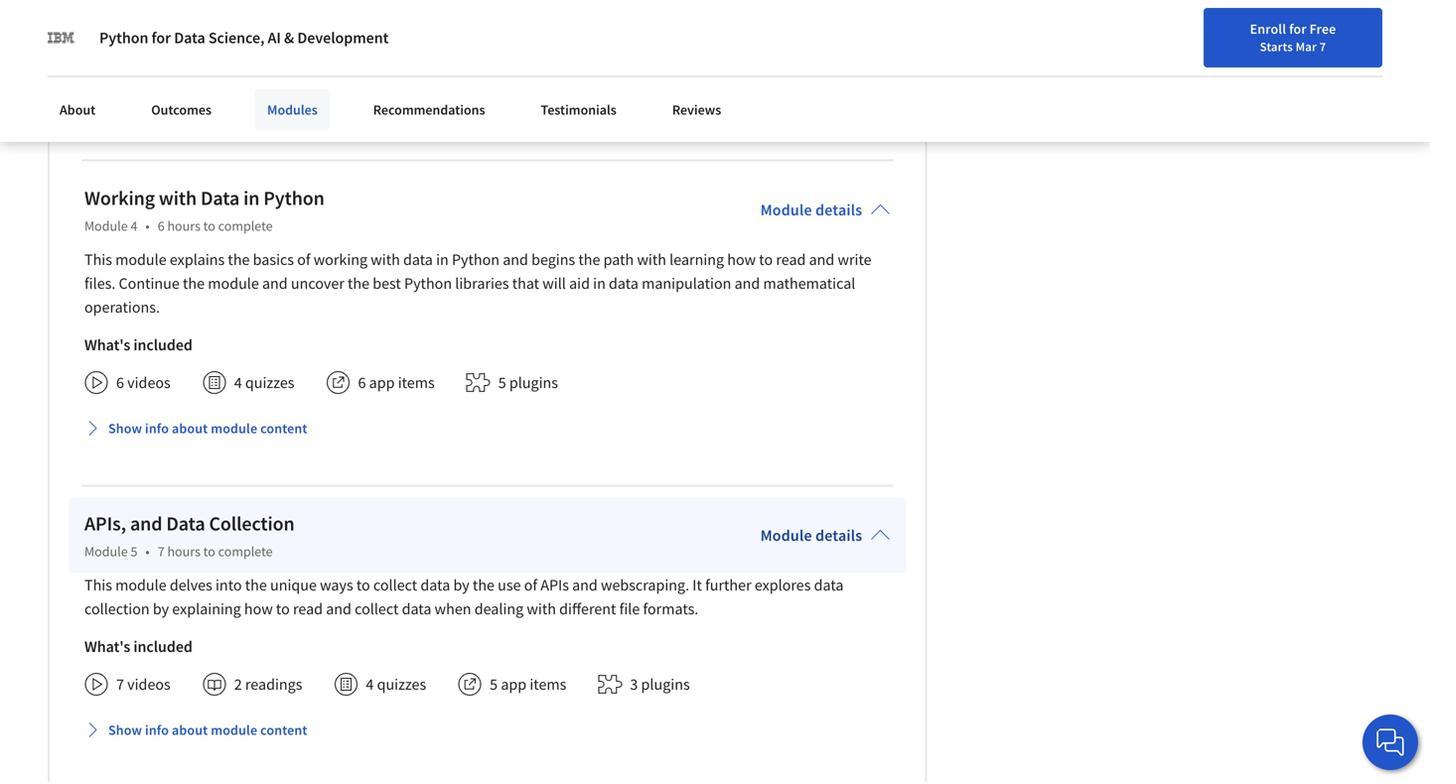 Task type: locate. For each thing, give the bounding box(es) containing it.
to up explains
[[203, 217, 215, 235]]

1 vertical spatial how
[[244, 599, 273, 619]]

&
[[284, 28, 294, 48]]

python
[[99, 28, 148, 48], [264, 186, 325, 210], [452, 250, 500, 269], [404, 273, 452, 293]]

1 vertical spatial hours
[[167, 543, 201, 561]]

0 vertical spatial •
[[145, 217, 150, 235]]

1 horizontal spatial items
[[530, 675, 567, 695]]

1 vertical spatial this
[[84, 575, 112, 595]]

1 vertical spatial by
[[153, 599, 169, 619]]

1 horizontal spatial 7
[[158, 543, 165, 561]]

for inside enroll for free starts mar 7
[[1290, 20, 1307, 38]]

module details for apis, and data collection
[[761, 526, 863, 546]]

0 vertical spatial app
[[369, 373, 395, 393]]

this inside this module explains the basics of working with data in python and begins the path with learning how to read and write files. continue the module and uncover the best python libraries that will aid in data manipulation and mathematical operations.
[[84, 250, 112, 269]]

webscraping.
[[601, 575, 690, 595]]

module down 2
[[211, 721, 257, 739]]

data inside apis, and data collection module 5 • 7 hours to complete
[[166, 511, 205, 536]]

for for data
[[152, 28, 171, 48]]

1 show from the top
[[108, 419, 142, 437]]

1 what's included from the top
[[84, 335, 193, 355]]

show down 6 videos
[[108, 419, 142, 437]]

show info about module content for 2 readings
[[108, 721, 308, 739]]

reviews
[[672, 101, 722, 119]]

0 vertical spatial 4
[[131, 217, 138, 235]]

python for data science, ai & development
[[99, 28, 389, 48]]

• inside apis, and data collection module 5 • 7 hours to complete
[[145, 543, 150, 561]]

4
[[131, 217, 138, 235], [234, 373, 242, 393], [366, 675, 374, 695]]

the left use
[[473, 575, 495, 595]]

4 quizzes
[[234, 373, 295, 393], [366, 675, 426, 695]]

for right coursera 'image'
[[152, 28, 171, 48]]

show info about module content down 2
[[108, 721, 308, 739]]

what's for 6 videos
[[84, 335, 130, 355]]

show info about module content down 6 videos
[[108, 419, 308, 437]]

info down 7 videos
[[145, 721, 169, 739]]

what's for 7 videos
[[84, 637, 130, 657]]

2 vertical spatial 7
[[116, 675, 124, 695]]

4 right the readings
[[366, 675, 374, 695]]

2 horizontal spatial 7
[[1320, 39, 1327, 55]]

read
[[776, 250, 806, 269], [293, 599, 323, 619]]

0 vertical spatial videos
[[127, 373, 171, 393]]

0 vertical spatial module details
[[761, 200, 863, 220]]

continue
[[119, 273, 180, 293]]

menu item
[[1055, 20, 1183, 84]]

0 horizontal spatial how
[[244, 599, 273, 619]]

to right ways
[[357, 575, 370, 595]]

2 horizontal spatial in
[[593, 273, 606, 293]]

complete down the collection
[[218, 543, 273, 561]]

0 horizontal spatial read
[[293, 599, 323, 619]]

this up collection
[[84, 575, 112, 595]]

module details
[[761, 200, 863, 220], [761, 526, 863, 546]]

that
[[512, 273, 540, 293]]

the up aid
[[579, 250, 600, 269]]

complete
[[218, 217, 273, 235], [218, 543, 273, 561]]

0 vertical spatial in
[[244, 186, 260, 210]]

of right use
[[524, 575, 538, 595]]

0 vertical spatial plugins
[[510, 373, 558, 393]]

1 included from the top
[[133, 335, 193, 355]]

videos for 6 videos
[[127, 373, 171, 393]]

show info about module content button for 6 videos
[[76, 411, 315, 446]]

and up different
[[572, 575, 598, 595]]

0 vertical spatial about
[[172, 419, 208, 437]]

0 vertical spatial read
[[776, 250, 806, 269]]

plugins
[[510, 373, 558, 393], [641, 675, 690, 695]]

science,
[[208, 28, 265, 48]]

to inside working with data in python module 4 • 6 hours to complete
[[203, 217, 215, 235]]

python up libraries
[[452, 250, 500, 269]]

and right "apis,"
[[130, 511, 162, 536]]

with down apis
[[527, 599, 556, 619]]

python up basics
[[264, 186, 325, 210]]

module down "working"
[[84, 217, 128, 235]]

module details up "explores"
[[761, 526, 863, 546]]

1 vertical spatial 4 quizzes
[[366, 675, 426, 695]]

0 vertical spatial show info about module content button
[[76, 411, 315, 446]]

to
[[203, 217, 215, 235], [759, 250, 773, 269], [203, 543, 215, 561], [357, 575, 370, 595], [276, 599, 290, 619]]

0 vertical spatial this
[[84, 250, 112, 269]]

data up explains
[[201, 186, 240, 210]]

the left best in the left of the page
[[348, 273, 370, 293]]

content
[[260, 419, 308, 437], [260, 721, 308, 739]]

recommendations
[[373, 101, 485, 119]]

0 horizontal spatial for
[[152, 28, 171, 48]]

0 vertical spatial of
[[297, 250, 311, 269]]

included for 6 videos
[[133, 335, 193, 355]]

1 vertical spatial 7
[[158, 543, 165, 561]]

0 horizontal spatial of
[[297, 250, 311, 269]]

1 info from the top
[[145, 419, 169, 437]]

5 plugins
[[498, 373, 558, 393]]

0 vertical spatial data
[[174, 28, 205, 48]]

this module delves into the unique ways to collect data by the use of apis and webscraping. it further explores data collection by explaining how to read and collect data when dealing with different file formats.
[[84, 575, 844, 619]]

0 vertical spatial what's included
[[84, 335, 193, 355]]

1 about from the top
[[172, 419, 208, 437]]

1 vertical spatial info
[[145, 721, 169, 739]]

show info about module content button
[[76, 411, 315, 446], [76, 713, 315, 748]]

info
[[145, 419, 169, 437], [145, 721, 169, 739]]

this inside the this module delves into the unique ways to collect data by the use of apis and webscraping. it further explores data collection by explaining how to read and collect data when dealing with different file formats.
[[84, 575, 112, 595]]

how inside this module explains the basics of working with data in python and begins the path with learning how to read and write files. continue the module and uncover the best python libraries that will aid in data manipulation and mathematical operations.
[[727, 250, 756, 269]]

• down "working"
[[145, 217, 150, 235]]

collect
[[373, 575, 417, 595], [355, 599, 399, 619]]

1 show info about module content from the top
[[108, 419, 308, 437]]

data right "explores"
[[814, 575, 844, 595]]

with up best in the left of the page
[[371, 250, 400, 269]]

0 vertical spatial details
[[816, 200, 863, 220]]

1 this from the top
[[84, 250, 112, 269]]

5 inside apis, and data collection module 5 • 7 hours to complete
[[131, 543, 138, 561]]

unique
[[270, 575, 317, 595]]

complete up basics
[[218, 217, 273, 235]]

included
[[133, 335, 193, 355], [133, 637, 193, 657]]

collect left when at left
[[355, 599, 399, 619]]

1 • from the top
[[145, 217, 150, 235]]

of inside the this module delves into the unique ways to collect data by the use of apis and webscraping. it further explores data collection by explaining how to read and collect data when dealing with different file formats.
[[524, 575, 538, 595]]

read up mathematical
[[776, 250, 806, 269]]

0 horizontal spatial 4
[[131, 217, 138, 235]]

info about module content element
[[84, 77, 890, 132]]

0 vertical spatial 7
[[1320, 39, 1327, 55]]

begins
[[532, 250, 575, 269]]

with inside the this module delves into the unique ways to collect data by the use of apis and webscraping. it further explores data collection by explaining how to read and collect data when dealing with different file formats.
[[527, 599, 556, 619]]

1 vertical spatial collect
[[355, 599, 399, 619]]

items for 5 app items
[[530, 675, 567, 695]]

to up delves
[[203, 543, 215, 561]]

module up the collection
[[211, 419, 257, 437]]

1 vertical spatial 5
[[131, 543, 138, 561]]

what's included for 7
[[84, 637, 193, 657]]

explores
[[755, 575, 811, 595]]

1 vertical spatial read
[[293, 599, 323, 619]]

how
[[727, 250, 756, 269], [244, 599, 273, 619]]

1 horizontal spatial how
[[727, 250, 756, 269]]

show info about module content button down 6 videos
[[76, 411, 315, 446]]

1 horizontal spatial app
[[501, 675, 527, 695]]

7
[[1320, 39, 1327, 55], [158, 543, 165, 561], [116, 675, 124, 695]]

app
[[369, 373, 395, 393], [501, 675, 527, 695]]

0 vertical spatial content
[[260, 419, 308, 437]]

1 vertical spatial app
[[501, 675, 527, 695]]

what's included up 6 videos
[[84, 335, 193, 355]]

quizzes
[[245, 47, 295, 67], [245, 373, 295, 393], [377, 675, 426, 695]]

for
[[1290, 20, 1307, 38], [152, 28, 171, 48]]

1 vertical spatial videos
[[127, 675, 171, 695]]

0 vertical spatial 5
[[498, 373, 506, 393]]

included up 6 videos
[[133, 335, 193, 355]]

with
[[159, 186, 197, 210], [371, 250, 400, 269], [637, 250, 667, 269], [527, 599, 556, 619]]

about
[[172, 419, 208, 437], [172, 721, 208, 739]]

what's included
[[84, 335, 193, 355], [84, 637, 193, 657]]

show down 7 videos
[[108, 721, 142, 739]]

1 show info about module content button from the top
[[76, 411, 315, 446]]

2 info from the top
[[145, 721, 169, 739]]

6
[[234, 47, 242, 67], [158, 217, 165, 235], [116, 373, 124, 393], [358, 373, 366, 393]]

2 about from the top
[[172, 721, 208, 739]]

what's
[[84, 335, 130, 355], [84, 637, 130, 657]]

1 horizontal spatial read
[[776, 250, 806, 269]]

1 vertical spatial show info about module content button
[[76, 713, 315, 748]]

1 horizontal spatial in
[[436, 250, 449, 269]]

1 module details from the top
[[761, 200, 863, 220]]

in inside working with data in python module 4 • 6 hours to complete
[[244, 186, 260, 210]]

data right working
[[403, 250, 433, 269]]

1 vertical spatial show info about module content
[[108, 721, 308, 739]]

module
[[761, 200, 812, 220], [84, 217, 128, 235], [761, 526, 812, 546], [84, 543, 128, 561]]

manipulation
[[642, 273, 732, 293]]

data left when at left
[[402, 599, 432, 619]]

videos down operations.
[[127, 373, 171, 393]]

show info about module content button down 2
[[76, 713, 315, 748]]

python right ibm image
[[99, 28, 148, 48]]

plugins for 3 plugins
[[641, 675, 690, 695]]

the left basics
[[228, 250, 250, 269]]

formats.
[[643, 599, 699, 619]]

with right "working"
[[159, 186, 197, 210]]

1 details from the top
[[816, 200, 863, 220]]

module up "explores"
[[761, 526, 812, 546]]

enroll
[[1250, 20, 1287, 38]]

2 • from the top
[[145, 543, 150, 561]]

further
[[705, 575, 752, 595]]

2 details from the top
[[816, 526, 863, 546]]

hours
[[167, 217, 201, 235], [167, 543, 201, 561]]

module up collection
[[115, 575, 167, 595]]

0 vertical spatial info
[[145, 419, 169, 437]]

hours up delves
[[167, 543, 201, 561]]

complete inside working with data in python module 4 • 6 hours to complete
[[218, 217, 273, 235]]

and down basics
[[262, 273, 288, 293]]

data for collection
[[166, 511, 205, 536]]

module details up write
[[761, 200, 863, 220]]

3 plugins
[[630, 675, 690, 695]]

• up collection
[[145, 543, 150, 561]]

when
[[435, 599, 471, 619]]

apis
[[541, 575, 569, 595]]

data inside working with data in python module 4 • 6 hours to complete
[[201, 186, 240, 210]]

4 down "working"
[[131, 217, 138, 235]]

to up mathematical
[[759, 250, 773, 269]]

1 content from the top
[[260, 419, 308, 437]]

videos
[[127, 373, 171, 393], [127, 675, 171, 695]]

0 horizontal spatial 4 quizzes
[[234, 373, 295, 393]]

1 horizontal spatial of
[[524, 575, 538, 595]]

1 horizontal spatial for
[[1290, 20, 1307, 38]]

enroll for free starts mar 7
[[1250, 20, 1337, 55]]

0 horizontal spatial items
[[398, 373, 435, 393]]

1 horizontal spatial 4
[[234, 373, 242, 393]]

what's included for 6
[[84, 335, 193, 355]]

1 vertical spatial complete
[[218, 543, 273, 561]]

items
[[398, 373, 435, 393], [530, 675, 567, 695]]

2 videos from the top
[[127, 675, 171, 695]]

this for this module delves into the unique ways to collect data by the use of apis and webscraping. it further explores data collection by explaining how to read and collect data when dealing with different file formats.
[[84, 575, 112, 595]]

working
[[84, 186, 155, 210]]

1 vertical spatial •
[[145, 543, 150, 561]]

module
[[115, 250, 167, 269], [208, 273, 259, 293], [211, 419, 257, 437], [115, 575, 167, 595], [211, 721, 257, 739]]

basics
[[253, 250, 294, 269]]

reviews link
[[660, 89, 733, 130]]

data for in
[[201, 186, 240, 210]]

2 show info about module content from the top
[[108, 721, 308, 739]]

1 vertical spatial content
[[260, 721, 308, 739]]

info for 6 videos
[[145, 419, 169, 437]]

read down unique
[[293, 599, 323, 619]]

data up delves
[[166, 511, 205, 536]]

1 vertical spatial what's
[[84, 637, 130, 657]]

1 complete from the top
[[218, 217, 273, 235]]

and up that
[[503, 250, 528, 269]]

5
[[498, 373, 506, 393], [131, 543, 138, 561], [490, 675, 498, 695]]

ibm image
[[48, 24, 76, 52]]

collection
[[209, 511, 295, 536]]

0 vertical spatial items
[[398, 373, 435, 393]]

what's included up 7 videos
[[84, 637, 193, 657]]

of up the "uncover"
[[297, 250, 311, 269]]

of inside this module explains the basics of working with data in python and begins the path with learning how to read and write files. continue the module and uncover the best python libraries that will aid in data manipulation and mathematical operations.
[[297, 250, 311, 269]]

0 vertical spatial show info about module content
[[108, 419, 308, 437]]

0 vertical spatial show
[[108, 419, 142, 437]]

data down path
[[609, 273, 639, 293]]

this
[[84, 250, 112, 269], [84, 575, 112, 595]]

info down 6 videos
[[145, 419, 169, 437]]

show notifications image
[[1204, 25, 1227, 49]]

5 for working
[[498, 373, 506, 393]]

0 vertical spatial how
[[727, 250, 756, 269]]

about link
[[48, 89, 108, 130]]

hours inside working with data in python module 4 • 6 hours to complete
[[167, 217, 201, 235]]

by
[[453, 575, 470, 595], [153, 599, 169, 619]]

2 vertical spatial 4
[[366, 675, 374, 695]]

1 vertical spatial data
[[201, 186, 240, 210]]

and inside apis, and data collection module 5 • 7 hours to complete
[[130, 511, 162, 536]]

None search field
[[283, 12, 611, 52]]

what's down collection
[[84, 637, 130, 657]]

1 horizontal spatial 4 quizzes
[[366, 675, 426, 695]]

2 hours from the top
[[167, 543, 201, 561]]

1 vertical spatial in
[[436, 250, 449, 269]]

collect right ways
[[373, 575, 417, 595]]

2 what's included from the top
[[84, 637, 193, 657]]

in
[[244, 186, 260, 210], [436, 250, 449, 269], [593, 273, 606, 293]]

2 show from the top
[[108, 721, 142, 739]]

for up mar
[[1290, 20, 1307, 38]]

1 vertical spatial items
[[530, 675, 567, 695]]

1 vertical spatial details
[[816, 526, 863, 546]]

2 vertical spatial data
[[166, 511, 205, 536]]

2 content from the top
[[260, 721, 308, 739]]

this up files.
[[84, 250, 112, 269]]

data left "science," at the top left of page
[[174, 28, 205, 48]]

1 videos from the top
[[127, 373, 171, 393]]

1 what's from the top
[[84, 335, 130, 355]]

1 vertical spatial module details
[[761, 526, 863, 546]]

1 vertical spatial 4
[[234, 373, 242, 393]]

6 for 6 videos
[[116, 373, 124, 393]]

to inside apis, and data collection module 5 • 7 hours to complete
[[203, 543, 215, 561]]

and
[[503, 250, 528, 269], [809, 250, 835, 269], [262, 273, 288, 293], [735, 273, 760, 293], [130, 511, 162, 536], [572, 575, 598, 595], [326, 599, 352, 619]]

module down "apis,"
[[84, 543, 128, 561]]

ways
[[320, 575, 353, 595]]

app for 6
[[369, 373, 395, 393]]

2 module details from the top
[[761, 526, 863, 546]]

2 vertical spatial 5
[[490, 675, 498, 695]]

videos down collection
[[127, 675, 171, 695]]

0 horizontal spatial in
[[244, 186, 260, 210]]

items for 6 app items
[[398, 373, 435, 393]]

0 vertical spatial complete
[[218, 217, 273, 235]]

details for apis, and data collection
[[816, 526, 863, 546]]

0 vertical spatial by
[[453, 575, 470, 595]]

2 complete from the top
[[218, 543, 273, 561]]

0 vertical spatial included
[[133, 335, 193, 355]]

•
[[145, 217, 150, 235], [145, 543, 150, 561]]

0 horizontal spatial plugins
[[510, 373, 558, 393]]

0 vertical spatial collect
[[373, 575, 417, 595]]

how down unique
[[244, 599, 273, 619]]

1 vertical spatial what's included
[[84, 637, 193, 657]]

1 hours from the top
[[167, 217, 201, 235]]

show info about module content
[[108, 419, 308, 437], [108, 721, 308, 739]]

recommendations link
[[361, 89, 497, 130]]

4 right 6 videos
[[234, 373, 242, 393]]

data
[[174, 28, 205, 48], [201, 186, 240, 210], [166, 511, 205, 536]]

1 horizontal spatial plugins
[[641, 675, 690, 695]]

module details for working with data in python
[[761, 200, 863, 220]]

what's down operations.
[[84, 335, 130, 355]]

1 vertical spatial show
[[108, 721, 142, 739]]

included up 7 videos
[[133, 637, 193, 657]]

python right best in the left of the page
[[404, 273, 452, 293]]

by up when at left
[[453, 575, 470, 595]]

0 horizontal spatial 7
[[116, 675, 124, 695]]

by right collection
[[153, 599, 169, 619]]

files.
[[84, 273, 116, 293]]

0 horizontal spatial app
[[369, 373, 395, 393]]

hours up explains
[[167, 217, 201, 235]]

1 vertical spatial plugins
[[641, 675, 690, 695]]

1 vertical spatial included
[[133, 637, 193, 657]]

2 this from the top
[[84, 575, 112, 595]]

1 horizontal spatial by
[[453, 575, 470, 595]]

1 vertical spatial of
[[524, 575, 538, 595]]

0 vertical spatial hours
[[167, 217, 201, 235]]

2 show info about module content button from the top
[[76, 713, 315, 748]]

1 vertical spatial about
[[172, 721, 208, 739]]

data
[[403, 250, 433, 269], [609, 273, 639, 293], [421, 575, 450, 595], [814, 575, 844, 595], [402, 599, 432, 619]]

2 what's from the top
[[84, 637, 130, 657]]

0 vertical spatial what's
[[84, 335, 130, 355]]

2 included from the top
[[133, 637, 193, 657]]

how right learning
[[727, 250, 756, 269]]



Task type: describe. For each thing, give the bounding box(es) containing it.
best
[[373, 273, 401, 293]]

read inside the this module delves into the unique ways to collect data by the use of apis and webscraping. it further explores data collection by explaining how to read and collect data when dealing with different file formats.
[[293, 599, 323, 619]]

plugins for 5 plugins
[[510, 373, 558, 393]]

0 vertical spatial quizzes
[[245, 47, 295, 67]]

0 vertical spatial 4 quizzes
[[234, 373, 295, 393]]

module up mathematical
[[761, 200, 812, 220]]

collection
[[84, 599, 150, 619]]

module up continue
[[115, 250, 167, 269]]

6 for 6 app items
[[358, 373, 366, 393]]

6 quizzes
[[234, 47, 295, 67]]

5 for ways
[[490, 675, 498, 695]]

apis, and data collection module 5 • 7 hours to complete
[[84, 511, 295, 561]]

included for 7 videos
[[133, 637, 193, 657]]

read inside this module explains the basics of working with data in python and begins the path with learning how to read and write files. continue the module and uncover the best python libraries that will aid in data manipulation and mathematical operations.
[[776, 250, 806, 269]]

outcomes
[[151, 101, 212, 119]]

mar
[[1296, 39, 1317, 55]]

into
[[216, 575, 242, 595]]

content for quizzes
[[260, 419, 308, 437]]

starts
[[1260, 39, 1293, 55]]

about for 7 videos
[[172, 721, 208, 739]]

modules link
[[255, 89, 330, 130]]

this for this module explains the basics of working with data in python and begins the path with learning how to read and write files. continue the module and uncover the best python libraries that will aid in data manipulation and mathematical operations.
[[84, 250, 112, 269]]

show info about module content for 4 quizzes
[[108, 419, 308, 437]]

2 vertical spatial quizzes
[[377, 675, 426, 695]]

delves
[[170, 575, 212, 595]]

7 inside apis, and data collection module 5 • 7 hours to complete
[[158, 543, 165, 561]]

and up mathematical
[[809, 250, 835, 269]]

modules
[[267, 101, 318, 119]]

chat with us image
[[1375, 727, 1407, 759]]

and right manipulation
[[735, 273, 760, 293]]

2
[[234, 675, 242, 695]]

with inside working with data in python module 4 • 6 hours to complete
[[159, 186, 197, 210]]

explaining
[[172, 599, 241, 619]]

it
[[693, 575, 702, 595]]

uncover
[[291, 273, 345, 293]]

the right into
[[245, 575, 267, 595]]

3
[[630, 675, 638, 695]]

module down explains
[[208, 273, 259, 293]]

module inside apis, and data collection module 5 • 7 hours to complete
[[84, 543, 128, 561]]

to inside this module explains the basics of working with data in python and begins the path with learning how to read and write files. continue the module and uncover the best python libraries that will aid in data manipulation and mathematical operations.
[[759, 250, 773, 269]]

1 vertical spatial quizzes
[[245, 373, 295, 393]]

6 inside working with data in python module 4 • 6 hours to complete
[[158, 217, 165, 235]]

testimonials link
[[529, 89, 629, 130]]

and down ways
[[326, 599, 352, 619]]

show info about module content button for 7 videos
[[76, 713, 315, 748]]

to down unique
[[276, 599, 290, 619]]

python inside working with data in python module 4 • 6 hours to complete
[[264, 186, 325, 210]]

content for readings
[[260, 721, 308, 739]]

explains
[[170, 250, 225, 269]]

data for science,
[[174, 28, 205, 48]]

6 app items
[[358, 373, 435, 393]]

development
[[297, 28, 389, 48]]

app for 5
[[501, 675, 527, 695]]

testimonials
[[541, 101, 617, 119]]

readings
[[245, 675, 302, 695]]

show for 6
[[108, 419, 142, 437]]

different
[[559, 599, 616, 619]]

this module explains the basics of working with data in python and begins the path with learning how to read and write files. continue the module and uncover the best python libraries that will aid in data manipulation and mathematical operations.
[[84, 250, 872, 317]]

7 inside enroll for free starts mar 7
[[1320, 39, 1327, 55]]

data up when at left
[[421, 575, 450, 595]]

2 vertical spatial in
[[593, 273, 606, 293]]

path
[[604, 250, 634, 269]]

2 readings
[[234, 675, 302, 695]]

4 inside working with data in python module 4 • 6 hours to complete
[[131, 217, 138, 235]]

use
[[498, 575, 521, 595]]

info for 7 videos
[[145, 721, 169, 739]]

libraries
[[455, 273, 509, 293]]

mathematical
[[763, 273, 856, 293]]

module inside working with data in python module 4 • 6 hours to complete
[[84, 217, 128, 235]]

5 app items
[[490, 675, 567, 695]]

0 horizontal spatial by
[[153, 599, 169, 619]]

write
[[838, 250, 872, 269]]

for for free
[[1290, 20, 1307, 38]]

7 videos
[[116, 675, 171, 695]]

ai
[[268, 28, 281, 48]]

• inside working with data in python module 4 • 6 hours to complete
[[145, 217, 150, 235]]

about
[[60, 101, 96, 119]]

2 horizontal spatial 4
[[366, 675, 374, 695]]

how inside the this module delves into the unique ways to collect data by the use of apis and webscraping. it further explores data collection by explaining how to read and collect data when dealing with different file formats.
[[244, 599, 273, 619]]

the down explains
[[183, 273, 205, 293]]

hours inside apis, and data collection module 5 • 7 hours to complete
[[167, 543, 201, 561]]

module inside the this module delves into the unique ways to collect data by the use of apis and webscraping. it further explores data collection by explaining how to read and collect data when dealing with different file formats.
[[115, 575, 167, 595]]

show for 7
[[108, 721, 142, 739]]

complete inside apis, and data collection module 5 • 7 hours to complete
[[218, 543, 273, 561]]

apis,
[[84, 511, 126, 536]]

aid
[[569, 273, 590, 293]]

dealing
[[475, 599, 524, 619]]

6 for 6 quizzes
[[234, 47, 242, 67]]

details for working with data in python
[[816, 200, 863, 220]]

operations.
[[84, 297, 160, 317]]

working with data in python module 4 • 6 hours to complete
[[84, 186, 325, 235]]

about for 6 videos
[[172, 419, 208, 437]]

free
[[1310, 20, 1337, 38]]

file
[[620, 599, 640, 619]]

will
[[543, 273, 566, 293]]

with right path
[[637, 250, 667, 269]]

learning
[[670, 250, 724, 269]]

coursera image
[[24, 16, 150, 48]]

6 videos
[[116, 373, 171, 393]]

videos for 7 videos
[[127, 675, 171, 695]]

working
[[314, 250, 368, 269]]

outcomes link
[[139, 89, 224, 130]]



Task type: vqa. For each thing, say whether or not it's contained in the screenshot.
operations.
yes



